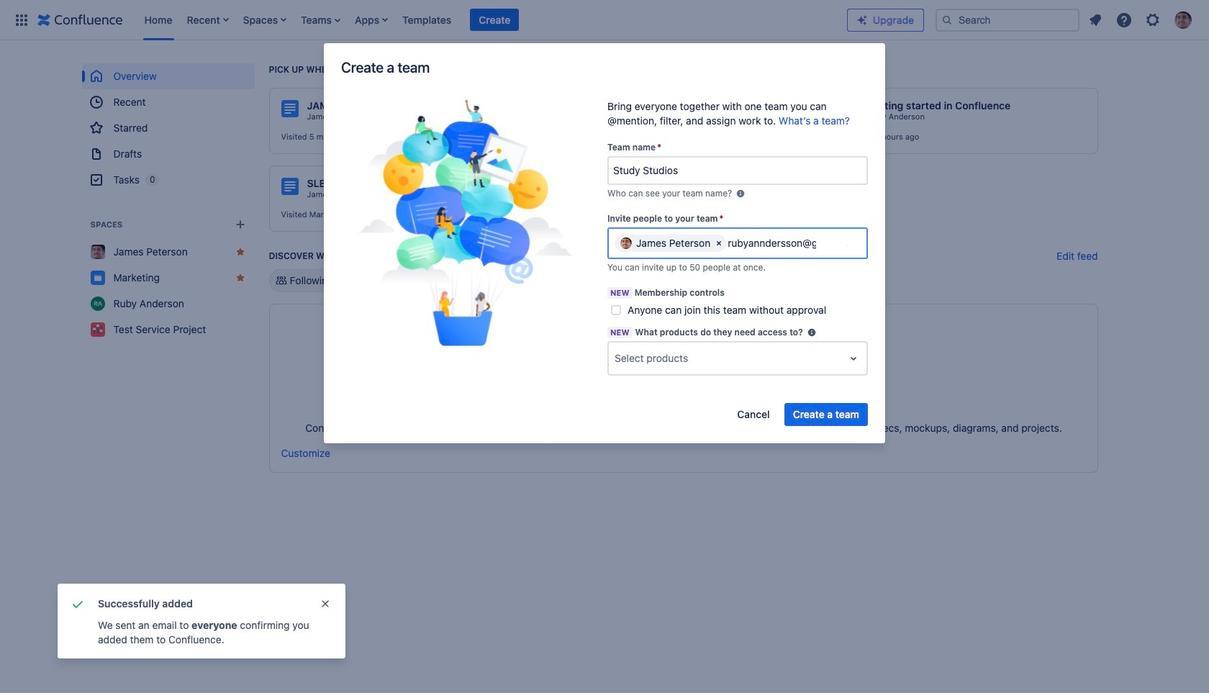 Task type: vqa. For each thing, say whether or not it's contained in the screenshot.
the topmost the "Unstar this space" "image"
yes



Task type: describe. For each thing, give the bounding box(es) containing it.
search image
[[942, 14, 953, 26]]

settings icon image
[[1145, 11, 1162, 28]]

Choose people text field
[[728, 236, 817, 251]]

dismiss image
[[320, 598, 331, 610]]

1 horizontal spatial list
[[1083, 7, 1201, 33]]

success image
[[69, 596, 86, 613]]

global element
[[9, 0, 848, 40]]

Search field
[[936, 8, 1080, 31]]

create a team image
[[358, 99, 574, 346]]

your team name is visible to anyone in your organisation. it may be visible on work shared outside your organisation. image
[[735, 188, 747, 199]]



Task type: locate. For each thing, give the bounding box(es) containing it.
clear image
[[714, 238, 725, 249]]

list item
[[183, 0, 233, 40], [297, 0, 345, 40], [351, 0, 393, 40], [470, 8, 519, 31]]

premium image
[[857, 14, 868, 26]]

unstar this space image
[[234, 246, 246, 258], [234, 272, 246, 284]]

1 unstar this space image from the top
[[234, 246, 246, 258]]

2 unstar this space image from the top
[[234, 272, 246, 284]]

create a team element
[[342, 99, 590, 350]]

list
[[137, 0, 848, 40], [1083, 7, 1201, 33]]

:wave: image
[[842, 101, 859, 118], [842, 101, 859, 118]]

e.g. HR Team, Redesign Project, Team Mango field
[[609, 158, 867, 184]]

list item inside list
[[470, 8, 519, 31]]

0 horizontal spatial list
[[137, 0, 848, 40]]

0 vertical spatial unstar this space image
[[234, 246, 246, 258]]

select from this list of atlassian products used by your organization. the addition of any new licenses may affect billing.{br}if you're not an admin, your product requests will be sent to one for approval.{br}access to these products will not be automatically granted for future members added to this team. image
[[806, 327, 818, 338]]

group
[[82, 63, 255, 193]]

confluence image
[[37, 11, 123, 28], [37, 11, 123, 28]]

banner
[[0, 0, 1210, 40]]

open image
[[845, 350, 863, 367]]

1 vertical spatial unstar this space image
[[234, 272, 246, 284]]

None search field
[[936, 8, 1080, 31]]

create a space image
[[232, 216, 249, 233]]



